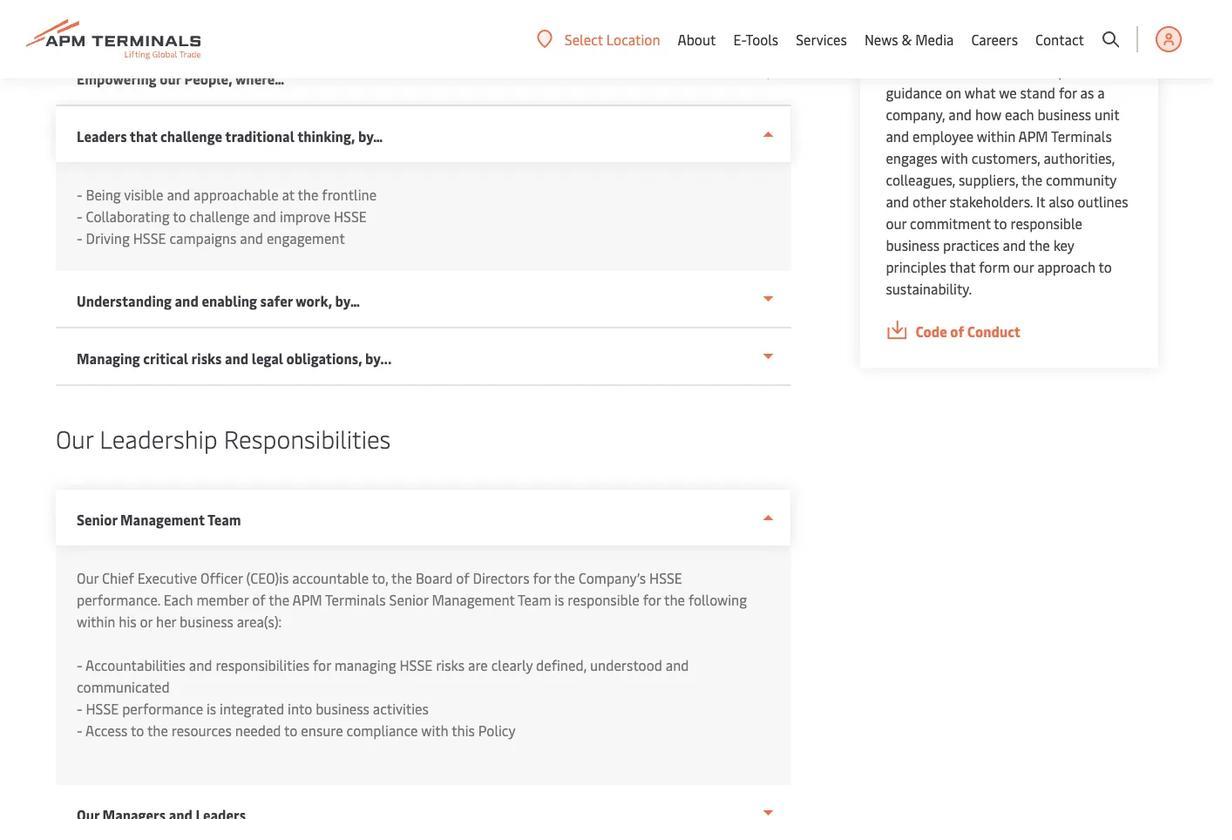Task type: locate. For each thing, give the bounding box(es) containing it.
apm down each
[[1019, 127, 1049, 145]]

empowering
[[77, 69, 157, 88]]

0 vertical spatial with
[[941, 148, 968, 167]]

code down sustainability.
[[916, 322, 947, 341]]

1 vertical spatial management
[[432, 591, 515, 609]]

senior management team button
[[56, 490, 791, 546]]

approach
[[1038, 257, 1096, 276]]

that down practices
[[950, 257, 976, 276]]

companies,
[[886, 39, 957, 58]]

guidance
[[886, 83, 942, 102]]

0 horizontal spatial we
[[961, 39, 979, 58]]

- left access
[[77, 721, 82, 740]]

1 - from the top
[[77, 185, 82, 204]]

by… right thinking,
[[358, 127, 383, 146]]

news
[[865, 30, 899, 49]]

and inside dropdown button
[[225, 349, 249, 368]]

our inside our chief executive officer (ceo)is accountable to, the board of directors for the company's hsse performance. each member of the apm terminals senior management team is responsible for the following within his or her business area(s):
[[77, 569, 99, 588]]

business up ensure
[[316, 700, 370, 718]]

within left his
[[77, 612, 115, 631]]

ensure
[[301, 721, 343, 740]]

legal
[[252, 349, 283, 368]]

with inside the - accountabilities and responsibilities for managing hsse risks are clearly defined, understood and communicated - hsse performance is integrated into business activities - access to the resources needed to ensure compliance with this policy
[[421, 721, 449, 740]]

0 horizontal spatial senior
[[77, 510, 117, 529]]

0 vertical spatial challenge
[[160, 127, 222, 146]]

for left as
[[1059, 83, 1077, 102]]

- left collaborating
[[77, 207, 82, 226]]

obligations,
[[286, 349, 362, 368]]

0 horizontal spatial is
[[207, 700, 216, 718]]

by...
[[365, 349, 392, 368]]

1 vertical spatial within
[[77, 612, 115, 631]]

1 horizontal spatial terminals
[[1052, 127, 1112, 145]]

1 vertical spatial our
[[77, 569, 99, 588]]

team down directors
[[518, 591, 551, 609]]

responsible down it
[[1011, 214, 1083, 232]]

responsible down company's at the bottom of page
[[568, 591, 640, 609]]

and left legal
[[225, 349, 249, 368]]

- inside collaborating to challenge and improve hsse -
[[77, 229, 82, 248]]

0 horizontal spatial apm
[[293, 591, 322, 609]]

3 - from the top
[[77, 229, 82, 248]]

0 horizontal spatial our
[[160, 69, 181, 88]]

0 vertical spatial team
[[207, 510, 241, 529]]

0 horizontal spatial risks
[[191, 349, 222, 368]]

is up resources
[[207, 700, 216, 718]]

2 vertical spatial our
[[1014, 257, 1034, 276]]

and right understood
[[666, 656, 689, 675]]

company,
[[886, 105, 945, 123]]

within inside as part of the maersk group of companies, we adhere to the maersk code of conduct. this code provides guidance on what we stand for as a company, and how each business unit and employee within apm terminals engages with customers, authorities, colleagues, suppliers, the community and other stakeholders.  it also outlines our commitment to responsible business practices and the key principles that form our approach to sustainability.
[[977, 127, 1016, 145]]

1 vertical spatial we
[[999, 83, 1017, 102]]

challenge up driving hsse campaigns and engagement
[[189, 207, 250, 226]]

responsible inside our chief executive officer (ceo)is accountable to, the board of directors for the company's hsse performance. each member of the apm terminals senior management team is responsible for the following within his or her business area(s):
[[568, 591, 640, 609]]

0 vertical spatial we
[[961, 39, 979, 58]]

we down this
[[999, 83, 1017, 102]]

sustainability.
[[886, 279, 972, 298]]

to down 'group'
[[1028, 39, 1042, 58]]

maersk
[[975, 18, 1021, 36], [1069, 39, 1115, 58]]

1 vertical spatial risks
[[436, 656, 465, 675]]

the down performance
[[147, 721, 168, 740]]

0 vertical spatial that
[[130, 127, 157, 146]]

business inside the - accountabilities and responsibilities for managing hsse risks are clearly defined, understood and communicated - hsse performance is integrated into business activities - access to the resources needed to ensure compliance with this policy
[[316, 700, 370, 718]]

challenge
[[160, 127, 222, 146], [189, 207, 250, 226]]

management down directors
[[432, 591, 515, 609]]

and inside collaborating to challenge and improve hsse -
[[253, 207, 276, 226]]

our left chief
[[77, 569, 99, 588]]

1 vertical spatial our
[[886, 214, 907, 232]]

0 horizontal spatial within
[[77, 612, 115, 631]]

provides
[[1059, 61, 1111, 80]]

0 vertical spatial our
[[160, 69, 181, 88]]

1 horizontal spatial our
[[886, 214, 907, 232]]

risks inside managing critical risks and legal obligations, by... dropdown button
[[191, 349, 222, 368]]

code inside the code of conduct link
[[916, 322, 947, 341]]

understanding
[[77, 292, 172, 310]]

1 horizontal spatial apm
[[1019, 127, 1049, 145]]

terminals up authorities,
[[1052, 127, 1112, 145]]

1 horizontal spatial senior
[[389, 591, 429, 609]]

of right board
[[456, 569, 470, 588]]

code
[[886, 61, 917, 80], [1024, 61, 1055, 80], [916, 322, 947, 341]]

our
[[160, 69, 181, 88], [886, 214, 907, 232], [1014, 257, 1034, 276]]

hsse up access
[[86, 700, 119, 718]]

the inside the - accountabilities and responsibilities for managing hsse risks are clearly defined, understood and communicated - hsse performance is integrated into business activities - access to the resources needed to ensure compliance with this policy
[[147, 721, 168, 740]]

that inside leaders that challenge traditional thinking, by… dropdown button
[[130, 127, 157, 146]]

clearly
[[491, 656, 533, 675]]

employee
[[913, 127, 974, 145]]

1 vertical spatial with
[[421, 721, 449, 740]]

0 horizontal spatial team
[[207, 510, 241, 529]]

1 vertical spatial is
[[207, 700, 216, 718]]

the left company's at the bottom of page
[[554, 569, 575, 588]]

critical
[[143, 349, 188, 368]]

business inside our chief executive officer (ceo)is accountable to, the board of directors for the company's hsse performance. each member of the apm terminals senior management team is responsible for the following within his or her business area(s):
[[180, 612, 233, 631]]

this
[[995, 61, 1021, 80]]

his
[[119, 612, 137, 631]]

services button
[[796, 0, 847, 78]]

terminals
[[1052, 127, 1112, 145], [325, 591, 386, 609]]

hsse right company's at the bottom of page
[[650, 569, 683, 588]]

and down approachable
[[253, 207, 276, 226]]

our managers and leaders element
[[56, 162, 791, 271]]

the up it
[[1022, 170, 1043, 189]]

senior down board
[[389, 591, 429, 609]]

select
[[565, 30, 603, 48]]

0 vertical spatial our
[[56, 422, 93, 455]]

apm inside as part of the maersk group of companies, we adhere to the maersk code of conduct. this code provides guidance on what we stand for as a company, and how each business unit and employee within apm terminals engages with customers, authorities, colleagues, suppliers, the community and other stakeholders.  it also outlines our commitment to responsible business practices and the key principles that form our approach to sustainability.
[[1019, 127, 1049, 145]]

management inside dropdown button
[[120, 510, 205, 529]]

0 horizontal spatial maersk
[[975, 18, 1021, 36]]

code up stand on the top of the page
[[1024, 61, 1055, 80]]

2 - from the top
[[77, 207, 82, 226]]

1 vertical spatial senior
[[389, 591, 429, 609]]

0 vertical spatial senior
[[77, 510, 117, 529]]

compliance
[[347, 721, 418, 740]]

1 vertical spatial team
[[518, 591, 551, 609]]

challenge down empowering our people, where…
[[160, 127, 222, 146]]

senior inside dropdown button
[[77, 510, 117, 529]]

1 horizontal spatial is
[[555, 591, 564, 609]]

that right leaders
[[130, 127, 157, 146]]

apm down accountable on the left bottom
[[293, 591, 322, 609]]

1 vertical spatial by…
[[335, 292, 360, 310]]

1 horizontal spatial risks
[[436, 656, 465, 675]]

group
[[1025, 18, 1063, 36]]

0 horizontal spatial with
[[421, 721, 449, 740]]

0 horizontal spatial terminals
[[325, 591, 386, 609]]

for right directors
[[533, 569, 551, 588]]

1 vertical spatial terminals
[[325, 591, 386, 609]]

terminals down to,
[[325, 591, 386, 609]]

1 horizontal spatial with
[[941, 148, 968, 167]]

empowering our people, where…
[[77, 69, 285, 88]]

0 vertical spatial by…
[[358, 127, 383, 146]]

0 vertical spatial apm
[[1019, 127, 1049, 145]]

risks left "are"
[[436, 656, 465, 675]]

community
[[1046, 170, 1117, 189]]

- inside being visible and approachable at the frontline -
[[77, 207, 82, 226]]

0 horizontal spatial that
[[130, 127, 157, 146]]

unit
[[1095, 105, 1120, 123]]

authorities,
[[1044, 148, 1115, 167]]

0 vertical spatial management
[[120, 510, 205, 529]]

traditional
[[225, 127, 295, 146]]

0 vertical spatial responsible
[[1011, 214, 1083, 232]]

our
[[56, 422, 93, 455], [77, 569, 99, 588]]

1 horizontal spatial within
[[977, 127, 1016, 145]]

is up defined, at the bottom of the page
[[555, 591, 564, 609]]

into
[[288, 700, 312, 718]]

of left conduct
[[951, 322, 964, 341]]

with left 'this'
[[421, 721, 449, 740]]

the down (ceo)is at the bottom left
[[269, 591, 290, 609]]

1 horizontal spatial responsible
[[1011, 214, 1083, 232]]

risks right the critical
[[191, 349, 222, 368]]

board
[[416, 569, 453, 588]]

to
[[1028, 39, 1042, 58], [173, 207, 186, 226], [994, 214, 1008, 232], [1099, 257, 1112, 276], [131, 721, 144, 740], [284, 721, 298, 740]]

- accountabilities and responsibilities for managing hsse risks are clearly defined, understood and communicated - hsse performance is integrated into business activities - access to the resources needed to ensure compliance with this policy
[[77, 656, 689, 740]]

for left managing
[[313, 656, 331, 675]]

executive
[[137, 569, 197, 588]]

1 horizontal spatial team
[[518, 591, 551, 609]]

to up "campaigns"
[[173, 207, 186, 226]]

with down employee at right
[[941, 148, 968, 167]]

team
[[207, 510, 241, 529], [518, 591, 551, 609]]

1 horizontal spatial maersk
[[1069, 39, 1115, 58]]

business down member
[[180, 612, 233, 631]]

our left leadership
[[56, 422, 93, 455]]

and right visible
[[167, 185, 190, 204]]

- left being
[[77, 185, 82, 204]]

1 vertical spatial challenge
[[189, 207, 250, 226]]

challenge inside dropdown button
[[160, 127, 222, 146]]

of up area(s):
[[252, 591, 266, 609]]

the left 'following'
[[664, 591, 685, 609]]

area(s):
[[237, 612, 282, 631]]

6 - from the top
[[77, 721, 82, 740]]

and
[[949, 105, 972, 123], [886, 127, 909, 145], [167, 185, 190, 204], [886, 192, 909, 211], [253, 207, 276, 226], [240, 229, 263, 248], [1003, 235, 1026, 254], [175, 292, 199, 310], [225, 349, 249, 368], [189, 656, 212, 675], [666, 656, 689, 675]]

select location
[[565, 30, 660, 48]]

challenge inside collaborating to challenge and improve hsse -
[[189, 207, 250, 226]]

our for our chief executive officer (ceo)is accountable to, the board of directors for the company's hsse performance. each member of the apm terminals senior management team is responsible for the following within his or her business area(s):
[[77, 569, 99, 588]]

maersk up adhere
[[975, 18, 1021, 36]]

maersk up provides
[[1069, 39, 1115, 58]]

people,
[[184, 69, 232, 88]]

by… right work,
[[335, 292, 360, 310]]

- left the driving
[[77, 229, 82, 248]]

risks
[[191, 349, 222, 368], [436, 656, 465, 675]]

of right part in the right top of the page
[[934, 18, 948, 36]]

driving hsse campaigns and engagement
[[86, 229, 348, 248]]

- up the communicated
[[77, 656, 82, 675]]

responsible
[[1011, 214, 1083, 232], [568, 591, 640, 609]]

1 horizontal spatial that
[[950, 257, 976, 276]]

management up executive
[[120, 510, 205, 529]]

news & media button
[[865, 0, 954, 78]]

our left the people,
[[160, 69, 181, 88]]

2 horizontal spatial our
[[1014, 257, 1034, 276]]

senior management team
[[77, 510, 241, 529]]

our right form
[[1014, 257, 1034, 276]]

and down colleagues,
[[886, 192, 909, 211]]

management
[[120, 510, 205, 529], [432, 591, 515, 609]]

0 horizontal spatial management
[[120, 510, 205, 529]]

with inside as part of the maersk group of companies, we adhere to the maersk code of conduct. this code provides guidance on what we stand for as a company, and how each business unit and employee within apm terminals engages with customers, authorities, colleagues, suppliers, the community and other stakeholders.  it also outlines our commitment to responsible business practices and the key principles that form our approach to sustainability.
[[941, 148, 968, 167]]

- down the communicated
[[77, 700, 82, 718]]

team inside our chief executive officer (ceo)is accountable to, the board of directors for the company's hsse performance. each member of the apm terminals senior management team is responsible for the following within his or her business area(s):
[[518, 591, 551, 609]]

0 horizontal spatial responsible
[[568, 591, 640, 609]]

the down 'group'
[[1045, 39, 1066, 58]]

business up principles at top right
[[886, 235, 940, 254]]

1 vertical spatial that
[[950, 257, 976, 276]]

0 vertical spatial risks
[[191, 349, 222, 368]]

colleagues,
[[886, 170, 956, 189]]

tools
[[746, 30, 779, 49]]

stakeholders.
[[950, 192, 1033, 211]]

and up form
[[1003, 235, 1026, 254]]

e-tools
[[734, 30, 779, 49]]

within
[[977, 127, 1016, 145], [77, 612, 115, 631]]

for down company's at the bottom of page
[[643, 591, 661, 609]]

the right at
[[298, 185, 319, 204]]

0 vertical spatial terminals
[[1052, 127, 1112, 145]]

directors
[[473, 569, 530, 588]]

of right 'group'
[[1066, 18, 1079, 36]]

is
[[555, 591, 564, 609], [207, 700, 216, 718]]

1 horizontal spatial management
[[432, 591, 515, 609]]

terminals inside our chief executive officer (ceo)is accountable to, the board of directors for the company's hsse performance. each member of the apm terminals senior management team is responsible for the following within his or her business area(s):
[[325, 591, 386, 609]]

and left enabling
[[175, 292, 199, 310]]

accountabilities
[[85, 656, 186, 675]]

responsibilities
[[224, 422, 391, 455]]

senior up chief
[[77, 510, 117, 529]]

we up conduct.
[[961, 39, 979, 58]]

of down the companies,
[[921, 61, 934, 80]]

news & media
[[865, 30, 954, 49]]

apm
[[1019, 127, 1049, 145], [293, 591, 322, 609]]

hsse down frontline on the left top
[[334, 207, 367, 226]]

understanding and enabling safer work, by…
[[77, 292, 360, 310]]

is inside our chief executive officer (ceo)is accountable to, the board of directors for the company's hsse performance. each member of the apm terminals senior management team is responsible for the following within his or her business area(s):
[[555, 591, 564, 609]]

managing critical risks and legal obligations, by...
[[77, 349, 392, 368]]

1 vertical spatial apm
[[293, 591, 322, 609]]

within down how
[[977, 127, 1016, 145]]

our up principles at top right
[[886, 214, 907, 232]]

1 vertical spatial responsible
[[568, 591, 640, 609]]

contact button
[[1036, 0, 1085, 78]]

we
[[961, 39, 979, 58], [999, 83, 1017, 102]]

as
[[886, 18, 901, 36]]

e-tools button
[[734, 0, 779, 78]]

0 vertical spatial is
[[555, 591, 564, 609]]

performance. each
[[77, 591, 193, 609]]

business
[[1038, 105, 1092, 123], [886, 235, 940, 254], [180, 612, 233, 631], [316, 700, 370, 718]]

0 vertical spatial within
[[977, 127, 1016, 145]]

team up officer
[[207, 510, 241, 529]]

customers,
[[972, 148, 1041, 167]]

hsse inside collaborating to challenge and improve hsse -
[[334, 207, 367, 226]]

how
[[975, 105, 1002, 123]]



Task type: describe. For each thing, give the bounding box(es) containing it.
collaborating
[[86, 207, 170, 226]]

1 vertical spatial maersk
[[1069, 39, 1115, 58]]

engages
[[886, 148, 938, 167]]

this
[[452, 721, 475, 740]]

form
[[979, 257, 1010, 276]]

apm inside our chief executive officer (ceo)is accountable to, the board of directors for the company's hsse performance. each member of the apm terminals senior management team is responsible for the following within his or her business area(s):
[[293, 591, 322, 609]]

part
[[905, 18, 931, 36]]

empowering our people, where… button
[[56, 49, 791, 106]]

what
[[965, 83, 996, 102]]

challenge for traditional
[[160, 127, 222, 146]]

being visible and approachable at the frontline -
[[77, 185, 380, 226]]

commitment
[[910, 214, 991, 232]]

as part of the maersk group of companies, we adhere to the maersk code of conduct. this code provides guidance on what we stand for as a company, and how each business unit and employee within apm terminals engages with customers, authorities, colleagues, suppliers, the community and other stakeholders.  it also outlines our commitment to responsible business practices and the key principles that form our approach to sustainability.
[[886, 18, 1129, 298]]

accountable
[[292, 569, 369, 588]]

to down stakeholders.
[[994, 214, 1008, 232]]

senior inside our chief executive officer (ceo)is accountable to, the board of directors for the company's hsse performance. each member of the apm terminals senior management team is responsible for the following within his or her business area(s):
[[389, 591, 429, 609]]

location
[[607, 30, 660, 48]]

key
[[1054, 235, 1075, 254]]

the inside being visible and approachable at the frontline -
[[298, 185, 319, 204]]

chief
[[102, 569, 134, 588]]

code up the guidance
[[886, 61, 917, 80]]

for inside the - accountabilities and responsibilities for managing hsse risks are clearly defined, understood and communicated - hsse performance is integrated into business activities - access to the resources needed to ensure compliance with this policy
[[313, 656, 331, 675]]

collaborating to challenge and improve hsse -
[[77, 207, 367, 248]]

leaders that challenge traditional thinking, by… button
[[56, 106, 791, 162]]

at
[[282, 185, 295, 204]]

conduct
[[968, 322, 1021, 341]]

hsse up activities
[[400, 656, 433, 675]]

about button
[[678, 0, 716, 78]]

improve
[[280, 207, 330, 226]]

responsible inside as part of the maersk group of companies, we adhere to the maersk code of conduct. this code provides guidance on what we stand for as a company, and how each business unit and employee within apm terminals engages with customers, authorities, colleagues, suppliers, the community and other stakeholders.  it also outlines our commitment to responsible business practices and the key principles that form our approach to sustainability.
[[1011, 214, 1083, 232]]

services
[[796, 30, 847, 49]]

stand
[[1020, 83, 1056, 102]]

integrated
[[220, 700, 284, 718]]

careers button
[[972, 0, 1018, 78]]

media
[[916, 30, 954, 49]]

understanding and enabling safer work, by… button
[[56, 271, 791, 329]]

approachable
[[194, 185, 279, 204]]

enabling
[[202, 292, 257, 310]]

1 horizontal spatial we
[[999, 83, 1017, 102]]

frontline
[[322, 185, 377, 204]]

&
[[902, 30, 912, 49]]

responsibilities
[[216, 656, 310, 675]]

being
[[86, 185, 121, 204]]

hsse inside our chief executive officer (ceo)is accountable to, the board of directors for the company's hsse performance. each member of the apm terminals senior management team is responsible for the following within his or her business area(s):
[[650, 569, 683, 588]]

to right access
[[131, 721, 144, 740]]

business down as
[[1038, 105, 1092, 123]]

the left key
[[1029, 235, 1050, 254]]

each
[[1005, 105, 1034, 123]]

that inside as part of the maersk group of companies, we adhere to the maersk code of conduct. this code provides guidance on what we stand for as a company, and how each business unit and employee within apm terminals engages with customers, authorities, colleagues, suppliers, the community and other stakeholders.  it also outlines our commitment to responsible business practices and the key principles that form our approach to sustainability.
[[950, 257, 976, 276]]

for inside as part of the maersk group of companies, we adhere to the maersk code of conduct. this code provides guidance on what we stand for as a company, and how each business unit and employee within apm terminals engages with customers, authorities, colleagues, suppliers, the community and other stakeholders.  it also outlines our commitment to responsible business practices and the key principles that form our approach to sustainability.
[[1059, 83, 1077, 102]]

code of conduct link
[[886, 320, 1132, 342]]

other
[[913, 192, 946, 211]]

to down into
[[284, 721, 298, 740]]

within inside our chief executive officer (ceo)is accountable to, the board of directors for the company's hsse performance. each member of the apm terminals senior management team is responsible for the following within his or her business area(s):
[[77, 612, 115, 631]]

managing critical risks and legal obligations, by... button
[[56, 329, 791, 386]]

0 vertical spatial maersk
[[975, 18, 1021, 36]]

about
[[678, 30, 716, 49]]

or
[[140, 612, 153, 631]]

and down on
[[949, 105, 972, 123]]

defined,
[[536, 656, 587, 675]]

managing
[[334, 656, 396, 675]]

the right to,
[[391, 569, 412, 588]]

our inside empowering our people, where… dropdown button
[[160, 69, 181, 88]]

and inside being visible and approachable at the frontline -
[[167, 185, 190, 204]]

thinking,
[[297, 127, 355, 146]]

outlines
[[1078, 192, 1129, 211]]

suppliers,
[[959, 170, 1019, 189]]

to inside collaborating to challenge and improve hsse -
[[173, 207, 186, 226]]

on
[[946, 83, 962, 102]]

and up performance
[[189, 656, 212, 675]]

performance
[[122, 700, 203, 718]]

select location button
[[537, 29, 660, 49]]

practices
[[943, 235, 1000, 254]]

a
[[1098, 83, 1105, 102]]

leaders that challenge traditional thinking, by…
[[77, 127, 383, 146]]

terminals inside as part of the maersk group of companies, we adhere to the maersk code of conduct. this code provides guidance on what we stand for as a company, and how each business unit and employee within apm terminals engages with customers, authorities, colleagues, suppliers, the community and other stakeholders.  it also outlines our commitment to responsible business practices and the key principles that form our approach to sustainability.
[[1052, 127, 1112, 145]]

visible
[[124, 185, 163, 204]]

5 - from the top
[[77, 700, 82, 718]]

it
[[1037, 192, 1046, 211]]

conduct.
[[937, 61, 992, 80]]

engagement
[[267, 229, 345, 248]]

careers
[[972, 30, 1018, 49]]

needed
[[235, 721, 281, 740]]

officer
[[201, 569, 243, 588]]

our chief executive officer (ceo)is accountable to, the board of directors for the company's hsse performance. each member of the apm terminals senior management team is responsible for the following within his or her business area(s):
[[77, 569, 747, 631]]

(ceo)is
[[246, 569, 289, 588]]

contact
[[1036, 30, 1085, 49]]

our for our leadership responsibilities
[[56, 422, 93, 455]]

4 - from the top
[[77, 656, 82, 675]]

leaders
[[77, 127, 127, 146]]

principles
[[886, 257, 947, 276]]

by… for understanding and enabling safer work, by…
[[335, 292, 360, 310]]

challenge for and
[[189, 207, 250, 226]]

resources
[[172, 721, 232, 740]]

where…
[[235, 69, 285, 88]]

hsse down collaborating
[[133, 229, 166, 248]]

policy
[[478, 721, 516, 740]]

team inside dropdown button
[[207, 510, 241, 529]]

communicated
[[77, 678, 170, 697]]

to right approach
[[1099, 257, 1112, 276]]

following
[[689, 591, 747, 609]]

and down being visible and approachable at the frontline -
[[240, 229, 263, 248]]

is inside the - accountabilities and responsibilities for managing hsse risks are clearly defined, understood and communicated - hsse performance is integrated into business activities - access to the resources needed to ensure compliance with this policy
[[207, 700, 216, 718]]

risks inside the - accountabilities and responsibilities for managing hsse risks are clearly defined, understood and communicated - hsse performance is integrated into business activities - access to the resources needed to ensure compliance with this policy
[[436, 656, 465, 675]]

the right part in the right top of the page
[[951, 18, 972, 36]]

leadership
[[100, 422, 218, 455]]

and inside dropdown button
[[175, 292, 199, 310]]

to,
[[372, 569, 388, 588]]

safer
[[260, 292, 293, 310]]

by… for leaders that challenge traditional thinking, by…
[[358, 127, 383, 146]]

e-
[[734, 30, 746, 49]]

work,
[[296, 292, 332, 310]]

and up engages
[[886, 127, 909, 145]]

understood
[[590, 656, 663, 675]]

management inside our chief executive officer (ceo)is accountable to, the board of directors for the company's hsse performance. each member of the apm terminals senior management team is responsible for the following within his or her business area(s):
[[432, 591, 515, 609]]

senior management team element
[[56, 546, 791, 786]]

code of conduct
[[916, 322, 1021, 341]]



Task type: vqa. For each thing, say whether or not it's contained in the screenshot.
the "HSSE" in the Our Chief Executive Officer (Ceo)Is Accountable To, The Board Of Directors For The Company'S Hsse Performance. Each Member Of The Apm Terminals Senior Management Team Is Responsible For The Following Within His Or Her Business Area(S):
yes



